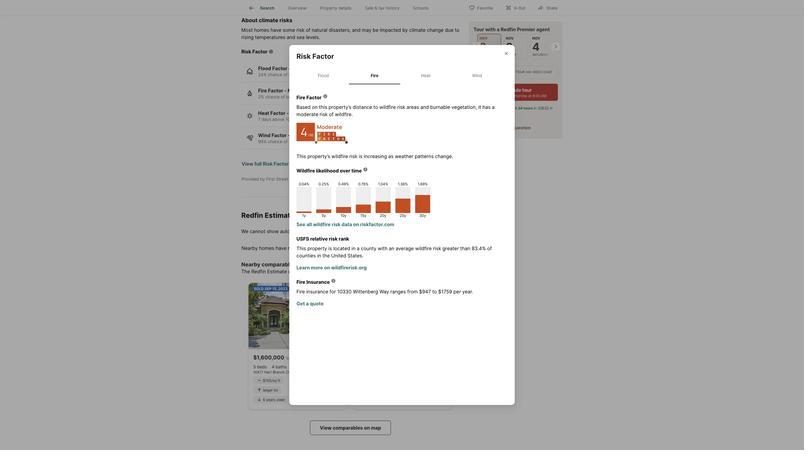 Task type: locate. For each thing, give the bounding box(es) containing it.
homes
[[254, 27, 270, 33], [259, 245, 275, 251], [294, 261, 312, 268]]

30 inside wind factor - extreme 99% chance of strong winds in next 30 years
[[330, 139, 336, 144]]

1 horizontal spatial 4
[[533, 40, 540, 53]]

view inside the view full risk factor report button
[[242, 161, 254, 167]]

way right mar
[[380, 289, 389, 295]]

factor left major
[[273, 65, 288, 71]]

change.
[[436, 153, 454, 159]]

risk up time
[[350, 153, 358, 159]]

homes inside most homes have some risk of natural disasters, and may be impacted by climate change due to rising temperatures and sea levels.
[[254, 27, 270, 33]]

2023 inside button
[[383, 287, 392, 291]]

risk up major
[[297, 52, 311, 61]]

strong
[[289, 139, 302, 144]]

ask a question link
[[501, 125, 532, 130]]

- for flood
[[289, 65, 291, 71]]

$ right '947'
[[439, 289, 442, 295]]

natural
[[312, 27, 328, 33]]

6 inside nearby comparable homes the redfin estimate uses 6 recent nearby sales, priced between $699k to $1.6m.
[[300, 269, 303, 275]]

a
[[497, 26, 500, 32], [303, 94, 306, 99], [492, 104, 495, 110], [510, 125, 512, 130], [357, 245, 360, 251], [306, 301, 309, 307]]

0 vertical spatial this
[[297, 153, 306, 159]]

view left comparables
[[320, 425, 332, 431]]

orlando,
[[293, 370, 311, 375]]

and down some
[[287, 34, 296, 40]]

0 horizontal spatial $1,600,000
[[254, 355, 285, 361]]

next inside flood factor - major 24% chance of flooding in next 30 years
[[311, 72, 320, 77]]

0.25%
[[319, 182, 329, 186]]

automated
[[280, 228, 305, 234]]

usfs relative risk rank
[[297, 236, 350, 242]]

have for some
[[271, 27, 282, 33]]

flood for flood factor - major 24% chance of flooding in next 30 years
[[258, 65, 271, 71]]

2 vertical spatial homes
[[294, 261, 312, 268]]

$1,600,000 sold price
[[254, 355, 303, 361]]

list box
[[474, 66, 559, 79]]

at
[[529, 94, 532, 98]]

some
[[283, 27, 295, 33]]

1 vertical spatial property's
[[308, 153, 331, 159]]

4 up hart
[[272, 364, 275, 370]]

1 vertical spatial with
[[378, 245, 388, 251]]

days right the 23
[[341, 117, 351, 122]]

0 vertical spatial chance
[[268, 72, 283, 77]]

6 down 'larger'
[[263, 398, 265, 402]]

15y
[[361, 213, 367, 218]]

0 horizontal spatial with
[[378, 245, 388, 251]]

larger
[[263, 388, 273, 393]]

nov inside nov 3 friday
[[506, 36, 515, 41]]

tours
[[524, 106, 533, 111]]

1 horizontal spatial nov
[[506, 36, 515, 41]]

1 vertical spatial homes
[[259, 245, 275, 251]]

3
[[506, 40, 514, 53]]

1 $ from the left
[[420, 289, 423, 295]]

heat inside heat tab
[[422, 73, 431, 78]]

1 horizontal spatial climate
[[410, 27, 426, 33]]

$1,600,000
[[375, 245, 402, 251], [254, 355, 285, 361]]

property's up the wildfire.
[[329, 104, 352, 110]]

homes down counties
[[294, 261, 312, 268]]

increasing
[[364, 153, 387, 159]]

climate left change
[[410, 27, 426, 33]]

chance inside fire factor - moderate 2% chance of being in a wildfire in next 30 years
[[266, 94, 280, 99]]

0 vertical spatial wittenberg
[[331, 211, 369, 220]]

30 up the wildfire.
[[337, 94, 342, 99]]

2023 right 3,
[[383, 287, 392, 291]]

0 vertical spatial way
[[371, 211, 386, 220]]

this inside based on this property's distance to wildfire risk areas and burnable vegetation, it has a moderate risk of wildfire.
[[319, 104, 328, 110]]

way inside risk factor dialog
[[380, 289, 389, 295]]

with up nov 2
[[486, 26, 496, 32]]

photo of 10417 hart branch cir, orlando, fl 32832 image
[[249, 283, 348, 349]]

days right 7
[[262, 117, 271, 122]]

homes down about climate risks
[[254, 27, 270, 33]]

factor left moderate
[[268, 88, 283, 94]]

3,
[[378, 287, 382, 291]]

chat
[[544, 70, 553, 74]]

for right the estimates
[[358, 228, 364, 234]]

0 horizontal spatial 2023
[[278, 287, 288, 291]]

2023 for sold mar 3, 2023
[[383, 287, 392, 291]]

10330 down 'sales,'
[[338, 289, 352, 295]]

1 vertical spatial wittenberg
[[353, 289, 379, 295]]

1 vertical spatial this
[[297, 245, 306, 251]]

risk left areas
[[398, 104, 406, 110]]

1 vertical spatial way
[[380, 289, 389, 295]]

fire inside tab
[[371, 73, 379, 78]]

is up united
[[329, 245, 332, 251]]

to inside nearby comparable homes the redfin estimate uses 6 recent nearby sales, priced between $699k to $1.6m.
[[405, 269, 410, 275]]

of left flooding
[[284, 72, 288, 77]]

redfin right the
[[252, 269, 266, 275]]

sold mar 3, 2023
[[359, 287, 392, 291]]

nov for 4
[[533, 36, 541, 41]]

0 vertical spatial with
[[486, 26, 496, 32]]

show
[[267, 228, 279, 234]]

photo of 9950 mountain lake dr, orlando, fl 32832 image
[[353, 283, 453, 349]]

0 horizontal spatial risk
[[242, 49, 252, 55]]

redfin inside nearby comparable homes the redfin estimate uses 6 recent nearby sales, priced between $699k to $1.6m.
[[252, 269, 266, 275]]

2 horizontal spatial nov
[[533, 36, 541, 41]]

to left $1.6m.
[[405, 269, 410, 275]]

1 vertical spatial have
[[276, 245, 287, 251]]

years inside flood factor - major 24% chance of flooding in next 30 years
[[327, 72, 338, 77]]

next up the wildfire.
[[327, 94, 336, 99]]

wind inside tab
[[473, 73, 483, 78]]

0 vertical spatial have
[[271, 27, 282, 33]]

2 this from the top
[[297, 245, 306, 251]]

way for redfin estimate for 10330 wittenberg way
[[371, 211, 386, 220]]

30
[[321, 72, 326, 77], [337, 94, 342, 99], [502, 111, 506, 116], [357, 117, 362, 122], [330, 139, 336, 144]]

of left the 23
[[329, 111, 334, 117]]

2 vertical spatial this
[[366, 228, 374, 234]]

$1.6m.
[[411, 269, 426, 275]]

1 vertical spatial climate
[[410, 27, 426, 33]]

out
[[519, 5, 526, 10]]

data
[[342, 221, 352, 227]]

1 horizontal spatial 10330
[[338, 289, 352, 295]]

10417
[[254, 370, 264, 375]]

0 horizontal spatial nov
[[480, 36, 488, 41]]

fire for fire factor - moderate 2% chance of being in a wildfire in next 30 years
[[258, 88, 267, 94]]

distance
[[353, 104, 372, 110]]

1 horizontal spatial ft
[[310, 364, 313, 370]]

x-out button
[[501, 1, 531, 14]]

by left first at top
[[260, 176, 265, 182]]

is left increasing
[[359, 153, 363, 159]]

- left major
[[289, 65, 291, 71]]

32832 down am
[[538, 106, 549, 111]]

0 vertical spatial tab list
[[242, 0, 441, 15]]

wittenberg inside risk factor dialog
[[353, 289, 379, 295]]

years up distance
[[343, 94, 354, 99]]

0 horizontal spatial is
[[329, 245, 332, 251]]

fire insurance for 10330 wittenberg way ranges from $ 947 to $ 1759 per year.
[[297, 289, 474, 295]]

1 this from the top
[[297, 153, 306, 159]]

chance right the 24%
[[268, 72, 283, 77]]

1 vertical spatial heat
[[258, 110, 270, 116]]

1 nearby from the top
[[242, 245, 258, 251]]

last
[[495, 111, 501, 116]]

by right impacted
[[403, 27, 408, 33]]

of right % at bottom right
[[488, 245, 492, 251]]

0 horizontal spatial heat
[[258, 110, 270, 116]]

tab list containing flood
[[297, 67, 508, 84]]

sales,
[[338, 269, 351, 275]]

0 horizontal spatial ft
[[278, 378, 281, 383]]

sold inside button
[[359, 287, 368, 291]]

32832 for 10417 hart branch cir, orlando, fl 32832
[[317, 370, 328, 375]]

1 horizontal spatial by
[[403, 27, 408, 33]]

of inside most homes have some risk of natural disasters, and may be impacted by climate change due to rising temperatures and sea levels.
[[306, 27, 311, 33]]

sold sep 15, 2023
[[254, 287, 288, 291]]

- for wind
[[288, 132, 290, 138]]

wind inside wind factor - extreme 99% chance of strong winds in next 30 years
[[258, 132, 271, 138]]

0 horizontal spatial between
[[319, 245, 338, 251]]

1 horizontal spatial flood
[[318, 73, 329, 78]]

risk down rising
[[242, 49, 252, 55]]

patterns
[[415, 153, 434, 159]]

in inside 'list box'
[[489, 70, 492, 74]]

0 horizontal spatial view
[[242, 161, 254, 167]]

the left last
[[488, 111, 494, 116]]

0 vertical spatial 32832
[[538, 106, 549, 111]]

ft
[[310, 364, 313, 370], [278, 378, 281, 383]]

risk left the 23
[[320, 111, 328, 117]]

1 vertical spatial ft
[[278, 378, 281, 383]]

1 vertical spatial 6
[[263, 398, 265, 402]]

years inside wind factor - extreme 99% chance of strong winds in next 30 years
[[337, 139, 348, 144]]

redfin up "cannot"
[[242, 211, 263, 220]]

1 horizontal spatial view
[[320, 425, 332, 431]]

in inside "in the last 30 days"
[[550, 106, 553, 111]]

of left being
[[281, 94, 285, 99]]

vegetation,
[[452, 104, 477, 110]]

on up heat factor - extreme 7 days above 108° expected this year, 23 days in 30 years
[[312, 104, 318, 110]]

0 vertical spatial nearby
[[242, 245, 258, 251]]

for right insurance
[[330, 289, 336, 295]]

fire for fire insurance
[[297, 279, 306, 285]]

1 horizontal spatial the
[[488, 111, 494, 116]]

1 vertical spatial nearby
[[242, 261, 261, 268]]

1 horizontal spatial sold
[[359, 287, 368, 291]]

30 inside "in the last 30 days"
[[502, 111, 506, 116]]

flood inside flood factor - major 24% chance of flooding in next 30 years
[[258, 65, 271, 71]]

- inside flood factor - major 24% chance of flooding in next 30 years
[[289, 65, 291, 71]]

property details
[[320, 5, 352, 11]]

nearby comparable homes the redfin estimate uses 6 recent nearby sales, priced between $699k to $1.6m.
[[242, 261, 426, 275]]

1 horizontal spatial days
[[341, 117, 351, 122]]

0 horizontal spatial sold
[[254, 287, 264, 291]]

- inside fire factor - moderate 2% chance of being in a wildfire in next 30 years
[[285, 88, 287, 94]]

1 horizontal spatial between
[[368, 269, 387, 275]]

wind left "person"
[[473, 73, 483, 78]]

1 horizontal spatial risk
[[263, 161, 273, 167]]

factor up street
[[274, 161, 289, 167]]

wildfire.
[[335, 111, 353, 117]]

1 horizontal spatial 2023
[[383, 287, 392, 291]]

in inside wind factor - extreme 99% chance of strong winds in next 30 years
[[316, 139, 319, 144]]

2 nov from the left
[[506, 36, 515, 41]]

nearby for comparable
[[242, 261, 261, 268]]

between up sold mar 3, 2023
[[368, 269, 387, 275]]

to right distance
[[374, 104, 378, 110]]

tab list containing search
[[242, 0, 441, 15]]

0 vertical spatial by
[[403, 27, 408, 33]]

this inside heat factor - extreme 7 days above 108° expected this year, 23 days in 30 years
[[316, 117, 323, 122]]

on inside button
[[364, 425, 370, 431]]

0 vertical spatial view
[[242, 161, 254, 167]]

1 sold from the left
[[254, 287, 264, 291]]

risk
[[242, 49, 252, 55], [297, 52, 311, 61], [263, 161, 273, 167]]

extreme for wind factor - extreme
[[291, 132, 311, 138]]

factor down above
[[272, 132, 287, 138]]

moderate
[[297, 111, 319, 117]]

1 horizontal spatial wind
[[473, 73, 483, 78]]

0 vertical spatial between
[[319, 245, 338, 251]]

between down usfs relative risk rank
[[319, 245, 338, 251]]

of left strong
[[284, 139, 288, 144]]

over
[[340, 168, 351, 174]]

wind tab
[[452, 68, 503, 83]]

winds
[[303, 139, 315, 144]]

comparable
[[262, 261, 293, 268]]

nearby inside nearby comparable homes the redfin estimate uses 6 recent nearby sales, priced between $699k to $1.6m.
[[242, 261, 261, 268]]

1 horizontal spatial $
[[439, 289, 442, 295]]

1 horizontal spatial risk factor
[[297, 52, 334, 61]]

0 vertical spatial is
[[359, 153, 363, 159]]

the inside % of counties in the united states.
[[323, 253, 330, 259]]

to inside most homes have some risk of natural disasters, and may be impacted by climate change due to rising temperatures and sea levels.
[[455, 27, 460, 33]]

- inside heat factor - extreme 7 days above 108° expected this year, 23 days in 30 years
[[287, 110, 289, 116]]

search
[[260, 5, 275, 11]]

1 vertical spatial by
[[260, 176, 265, 182]]

homes inside nearby comparable homes the redfin estimate uses 6 recent nearby sales, priced between $699k to $1.6m.
[[294, 261, 312, 268]]

risk right full
[[263, 161, 273, 167]]

of
[[306, 27, 311, 33], [284, 72, 288, 77], [281, 94, 285, 99], [329, 111, 334, 117], [284, 139, 288, 144], [488, 245, 492, 251]]

have left recently
[[276, 245, 287, 251]]

2 vertical spatial chance
[[268, 139, 283, 144]]

view inside view comparables on map button
[[320, 425, 332, 431]]

fl
[[312, 370, 316, 375]]

- for heat
[[287, 110, 289, 116]]

chance inside flood factor - major 24% chance of flooding in next 30 years
[[268, 72, 283, 77]]

0 vertical spatial climate
[[259, 17, 279, 24]]

have inside most homes have some risk of natural disasters, and may be impacted by climate change due to rising temperatures and sea levels.
[[271, 27, 282, 33]]

this down riskfactor.com
[[366, 228, 374, 234]]

6 years older
[[263, 398, 285, 402]]

0 vertical spatial next
[[311, 72, 320, 77]]

extreme for heat factor - extreme
[[290, 110, 310, 116]]

- up 108°
[[287, 110, 289, 116]]

factor inside wind factor - extreme 99% chance of strong winds in next 30 years
[[272, 132, 287, 138]]

schools tab
[[407, 1, 436, 15]]

flood up the 24%
[[258, 65, 271, 71]]

risk factor element
[[297, 45, 342, 61]]

nov down tour with a redfin premier agent
[[506, 36, 515, 41]]

0 vertical spatial extreme
[[290, 110, 310, 116]]

beds
[[257, 364, 267, 370]]

fire inside fire factor - moderate 2% chance of being in a wildfire in next 30 years
[[258, 88, 267, 94]]

10330 inside risk factor dialog
[[338, 289, 352, 295]]

0 vertical spatial for
[[296, 211, 306, 220]]

1 vertical spatial view
[[320, 425, 332, 431]]

5
[[254, 364, 256, 370]]

0 vertical spatial the
[[488, 111, 494, 116]]

property details tab
[[314, 1, 359, 15]]

wildfire right average at the bottom
[[416, 245, 432, 251]]

3 nov from the left
[[533, 36, 541, 41]]

risk factor down rising
[[242, 49, 268, 55]]

view full risk factor report
[[242, 161, 305, 167]]

factor up above
[[271, 110, 286, 116]]

&
[[375, 5, 378, 11]]

extreme
[[290, 110, 310, 116], [291, 132, 311, 138]]

tour for tour in person
[[478, 70, 488, 74]]

sold for sold mar 3, 2023
[[359, 287, 368, 291]]

nov inside nov 4 saturday
[[533, 36, 541, 41]]

first
[[266, 176, 275, 182]]

$
[[420, 289, 423, 295], [439, 289, 442, 295]]

is
[[359, 153, 363, 159], [329, 245, 332, 251]]

-
[[289, 65, 291, 71], [285, 88, 287, 94], [287, 110, 289, 116], [288, 132, 290, 138]]

this up counties
[[297, 245, 306, 251]]

extreme inside wind factor - extreme 99% chance of strong winds in next 30 years
[[291, 132, 311, 138]]

- for fire
[[285, 88, 287, 94]]

1 nov from the left
[[480, 36, 488, 41]]

fire
[[371, 73, 379, 78], [258, 88, 267, 94], [297, 94, 306, 100], [297, 279, 306, 285], [297, 289, 305, 295]]

extreme down based
[[290, 110, 310, 116]]

tour left via
[[516, 70, 526, 74]]

chance for wind
[[268, 139, 283, 144]]

of inside wind factor - extreme 99% chance of strong winds in next 30 years
[[284, 139, 288, 144]]

tax
[[379, 5, 385, 11]]

0 vertical spatial 10330
[[308, 211, 330, 220]]

to inside based on this property's distance to wildfire risk areas and burnable vegetation, it has a moderate risk of wildfire.
[[374, 104, 378, 110]]

factor up flood tab
[[313, 52, 334, 61]]

map
[[371, 425, 381, 431]]

5,286
[[292, 364, 303, 370]]

0 horizontal spatial $
[[420, 289, 423, 295]]

wittenberg for insurance
[[353, 289, 379, 295]]

- inside wind factor - extreme 99% chance of strong winds in next 30 years
[[288, 132, 290, 138]]

1 vertical spatial extreme
[[291, 132, 311, 138]]

0 vertical spatial property's
[[329, 104, 352, 110]]

to right the due
[[455, 27, 460, 33]]

chance inside wind factor - extreme 99% chance of strong winds in next 30 years
[[268, 139, 283, 144]]

baths
[[276, 364, 287, 370]]

2 horizontal spatial risk
[[297, 52, 311, 61]]

days inside "in the last 30 days"
[[507, 111, 515, 116]]

0 vertical spatial wind
[[473, 73, 483, 78]]

2023 right 15,
[[278, 287, 288, 291]]

days down led
[[507, 111, 515, 116]]

tour for tour via video chat
[[516, 70, 526, 74]]

estimate up show
[[265, 211, 295, 220]]

30 down risk factor 'element'
[[321, 72, 326, 77]]

32832 right fl
[[317, 370, 328, 375]]

this up the report
[[297, 153, 306, 159]]

with left an
[[378, 245, 388, 251]]

risk inside 'element'
[[297, 52, 311, 61]]

homes for most
[[254, 27, 270, 33]]

flood down risk factor 'element'
[[318, 73, 329, 78]]

7
[[258, 117, 261, 122]]

1 vertical spatial for
[[358, 228, 364, 234]]

greater
[[443, 245, 459, 251]]

risk up sea
[[297, 27, 305, 33]]

0 horizontal spatial risk factor
[[242, 49, 268, 55]]

1 vertical spatial this
[[316, 117, 323, 122]]

0 vertical spatial flood
[[258, 65, 271, 71]]

next right flooding
[[311, 72, 320, 77]]

1 vertical spatial 4
[[272, 364, 275, 370]]

redfin agents led 34 tours in 32832
[[488, 106, 549, 111]]

- up being
[[285, 88, 287, 94]]

this left year,
[[316, 117, 323, 122]]

wind for wind
[[473, 73, 483, 78]]

1 horizontal spatial $1,600,000
[[375, 245, 402, 251]]

1 vertical spatial chance
[[266, 94, 280, 99]]

nov up previous icon
[[480, 36, 488, 41]]

insurance
[[307, 289, 329, 295]]

on left map
[[364, 425, 370, 431]]

burnable
[[431, 104, 451, 110]]

this for this property's wildfire risk is increasing as weather patterns change.
[[297, 153, 306, 159]]

30 down year,
[[330, 139, 336, 144]]

1 vertical spatial wind
[[258, 132, 271, 138]]

have for recently
[[276, 245, 287, 251]]

nearby
[[242, 245, 258, 251], [242, 261, 261, 268]]

about climate risks
[[242, 17, 293, 24]]

1 horizontal spatial for
[[330, 289, 336, 295]]

0 horizontal spatial 32832
[[317, 370, 328, 375]]

30 down agents
[[502, 111, 506, 116]]

factor inside 'element'
[[313, 52, 334, 61]]

years down larger lot at the bottom left of the page
[[266, 398, 276, 402]]

in the last 30 days
[[488, 106, 553, 116]]

we
[[242, 228, 249, 234]]

2 vertical spatial for
[[330, 289, 336, 295]]

- up strong
[[288, 132, 290, 138]]

question
[[513, 125, 532, 130]]

next image
[[551, 42, 561, 51]]

heat inside heat factor - extreme 7 days above 108° expected this year, 23 days in 30 years
[[258, 110, 270, 116]]

0 vertical spatial 4
[[533, 40, 540, 53]]

in
[[489, 70, 492, 74], [306, 72, 310, 77], [299, 94, 302, 99], [322, 94, 326, 99], [534, 106, 537, 111], [550, 106, 553, 111], [352, 117, 356, 122], [316, 139, 319, 144], [352, 245, 356, 251], [318, 253, 321, 259]]

climate down search
[[259, 17, 279, 24]]

share
[[547, 5, 558, 10]]

fire factor
[[297, 94, 322, 100]]

next
[[311, 72, 320, 77], [327, 94, 336, 99], [320, 139, 329, 144]]

years down the 23
[[337, 139, 348, 144]]

for inside risk factor dialog
[[330, 289, 336, 295]]

tab list
[[242, 0, 441, 15], [297, 67, 508, 84]]

None button
[[478, 34, 502, 60], [504, 34, 529, 59], [531, 34, 555, 59], [478, 34, 502, 60], [504, 34, 529, 59], [531, 34, 555, 59]]

nov for 3
[[506, 36, 515, 41]]

flood inside tab
[[318, 73, 329, 78]]

2 horizontal spatial days
[[507, 111, 515, 116]]

1 vertical spatial estimate
[[268, 269, 287, 275]]

1 vertical spatial $1,600,000
[[254, 355, 285, 361]]

for
[[296, 211, 306, 220], [358, 228, 364, 234], [330, 289, 336, 295]]

heat tab
[[401, 68, 452, 83]]

extreme inside heat factor - extreme 7 days above 108° expected this year, 23 days in 30 years
[[290, 110, 310, 116]]

mar
[[369, 287, 378, 291]]

a inside based on this property's distance to wildfire risk areas and burnable vegetation, it has a moderate risk of wildfire.
[[492, 104, 495, 110]]

years inside heat factor - extreme 7 days above 108° expected this year, 23 days in 30 years
[[363, 117, 374, 122]]

0 horizontal spatial wind
[[258, 132, 271, 138]]

wildfire up based
[[307, 94, 321, 99]]

1 horizontal spatial 6
[[300, 269, 303, 275]]

2 2023 from the left
[[383, 287, 392, 291]]

all
[[307, 221, 312, 227]]

4 baths
[[272, 364, 287, 370]]

4
[[533, 40, 540, 53], [272, 364, 275, 370]]

the down nearby homes have recently sold between $699,000 and $1,600,000 .
[[323, 253, 330, 259]]

wittenberg
[[331, 211, 369, 220], [353, 289, 379, 295]]

nearby down we
[[242, 245, 258, 251]]

1 vertical spatial between
[[368, 269, 387, 275]]

0 vertical spatial this
[[319, 104, 328, 110]]

a inside fire factor - moderate 2% chance of being in a wildfire in next 30 years
[[303, 94, 306, 99]]

have up temperatures
[[271, 27, 282, 33]]

homes down show
[[259, 245, 275, 251]]

0 vertical spatial heat
[[422, 73, 431, 78]]

2 $ from the left
[[439, 289, 442, 295]]

1 2023 from the left
[[278, 287, 288, 291]]

overview tab
[[281, 1, 314, 15]]

this for this property is located in a county with an average wildfire risk greater than 83.4
[[297, 245, 306, 251]]

wind up 99% at the left
[[258, 132, 271, 138]]

days
[[507, 111, 515, 116], [262, 117, 271, 122], [341, 117, 351, 122]]

1 vertical spatial flood
[[318, 73, 329, 78]]

0 horizontal spatial 6
[[263, 398, 265, 402]]

ft down branch
[[278, 378, 281, 383]]

30 down distance
[[357, 117, 362, 122]]

2 sold from the left
[[359, 287, 368, 291]]

2 nearby from the top
[[242, 261, 261, 268]]



Task type: vqa. For each thing, say whether or not it's contained in the screenshot.
Redfin
yes



Task type: describe. For each thing, give the bounding box(es) containing it.
view comparables on map button
[[310, 421, 391, 435]]

for for insurance
[[330, 289, 336, 295]]

view full risk factor report button
[[242, 157, 305, 171]]

1 horizontal spatial with
[[486, 26, 496, 32]]

report
[[290, 161, 305, 167]]

levels.
[[306, 34, 320, 40]]

1.04%
[[379, 182, 389, 186]]

sale & tax history tab
[[359, 1, 407, 15]]

view comparables on map
[[320, 425, 381, 431]]

list box containing tour in person
[[474, 66, 559, 79]]

weather
[[395, 153, 414, 159]]

34
[[519, 106, 523, 111]]

in inside heat factor - extreme 7 days above 108° expected this year, 23 days in 30 years
[[352, 117, 356, 122]]

% of counties in the united states.
[[297, 245, 492, 259]]

5 beds
[[254, 364, 267, 370]]

cir,
[[286, 370, 292, 375]]

usfs
[[297, 236, 309, 242]]

provided
[[242, 176, 259, 182]]

83.4
[[472, 245, 483, 251]]

25y
[[400, 213, 407, 218]]

nearby homes have recently sold between $699,000 and $1,600,000 .
[[242, 245, 404, 251]]

based on this property's distance to wildfire risk areas and burnable vegetation, it has a moderate risk of wildfire.
[[297, 104, 495, 117]]

0 vertical spatial estimate
[[265, 211, 295, 220]]

factor inside fire factor - moderate 2% chance of being in a wildfire in next 30 years
[[268, 88, 283, 94]]

of inside flood factor - major 24% chance of flooding in next 30 years
[[284, 72, 288, 77]]

fire factor score logo image
[[297, 118, 348, 144]]

climate inside most homes have some risk of natural disasters, and may be impacted by climate change due to rising temperatures and sea levels.
[[410, 27, 426, 33]]

2 horizontal spatial for
[[358, 228, 364, 234]]

next inside fire factor - moderate 2% chance of being in a wildfire in next 30 years
[[327, 94, 336, 99]]

and right $699,000
[[365, 245, 373, 251]]

fire for fire
[[371, 73, 379, 78]]

states.
[[348, 253, 364, 259]]

2023 for sold sep 15, 2023
[[278, 287, 288, 291]]

factor inside heat factor - extreme 7 days above 108° expected this year, 23 days in 30 years
[[271, 110, 286, 116]]

premier
[[518, 26, 536, 32]]

estimate inside nearby comparable homes the redfin estimate uses 6 recent nearby sales, priced between $699k to $1.6m.
[[268, 269, 287, 275]]

this property's wildfire risk is increasing as weather patterns change.
[[297, 153, 454, 159]]

as
[[389, 153, 394, 159]]

provided by first street foundation
[[242, 176, 312, 182]]

ranges
[[391, 289, 406, 295]]

factor inside flood factor - major 24% chance of flooding in next 30 years
[[273, 65, 288, 71]]

homes for nearby
[[259, 245, 275, 251]]

estimates
[[334, 228, 357, 234]]

sold mar 3, 2023 button
[[353, 283, 453, 410]]

0 vertical spatial $1,600,000
[[375, 245, 402, 251]]

previous image
[[472, 42, 481, 51]]

history
[[386, 5, 400, 11]]

am
[[542, 94, 547, 98]]

factor inside button
[[274, 161, 289, 167]]

flood tab
[[298, 68, 349, 83]]

risk factor dialog
[[290, 45, 515, 405]]

tour
[[310, 287, 320, 291]]

tour for tour with a redfin premier agent
[[474, 26, 485, 32]]

0.49%
[[339, 182, 349, 186]]

per
[[454, 289, 461, 295]]

0 horizontal spatial days
[[262, 117, 271, 122]]

in inside % of counties in the united states.
[[318, 253, 321, 259]]

redfin up last
[[488, 106, 499, 111]]

wildfirerisk.org
[[331, 265, 367, 271]]

1.36%
[[398, 182, 408, 186]]

search link
[[248, 5, 275, 12]]

relative
[[311, 236, 328, 242]]

street
[[276, 176, 288, 182]]

0 vertical spatial ft
[[310, 364, 313, 370]]

risk inside button
[[263, 161, 273, 167]]

video
[[533, 70, 543, 74]]

saturday
[[533, 53, 549, 57]]

hart
[[265, 370, 272, 375]]

and inside based on this property's distance to wildfire risk areas and burnable vegetation, it has a moderate risk of wildfire.
[[421, 104, 429, 110]]

counties
[[297, 253, 316, 259]]

30 inside heat factor - extreme 7 days above 108° expected this year, 23 days in 30 years
[[357, 117, 362, 122]]

heat for heat
[[422, 73, 431, 78]]

on right data at the left of page
[[354, 221, 359, 227]]

and left may
[[352, 27, 361, 33]]

wind for wind factor - extreme 99% chance of strong winds in next 30 years
[[258, 132, 271, 138]]

tour with a redfin premier agent
[[474, 26, 551, 32]]

view for view full risk factor report
[[242, 161, 254, 167]]

wildfire up over
[[332, 153, 348, 159]]

the
[[242, 269, 250, 275]]

nearby for homes
[[242, 245, 258, 251]]

fire for fire insurance for 10330 wittenberg way ranges from $ 947 to $ 1759 per year.
[[297, 289, 305, 295]]

nov 4 saturday
[[533, 36, 549, 57]]

nearby
[[321, 269, 336, 275]]

chance for fire
[[266, 94, 280, 99]]

10417 hart branch cir, orlando, fl 32832
[[254, 370, 328, 375]]

wildfire up value
[[313, 221, 331, 227]]

fire insurance
[[297, 279, 330, 285]]

redfin up nov 3 friday
[[501, 26, 517, 32]]

chance for flood
[[268, 72, 283, 77]]

tour in person
[[478, 70, 507, 74]]

between inside nearby comparable homes the redfin estimate uses 6 recent nearby sales, priced between $699k to $1.6m.
[[368, 269, 387, 275]]

10330 for estimate
[[308, 211, 330, 220]]

fire tab
[[349, 68, 401, 83]]

insurance
[[307, 279, 330, 285]]

most homes have some risk of natural disasters, and may be impacted by climate change due to rising temperatures and sea levels.
[[242, 27, 460, 40]]

ask
[[501, 125, 509, 130]]

wildfire inside fire factor - moderate 2% chance of being in a wildfire in next 30 years
[[307, 94, 321, 99]]

wildfire inside based on this property's distance to wildfire risk areas and burnable vegetation, it has a moderate risk of wildfire.
[[380, 104, 396, 110]]

sale & tax history
[[365, 5, 400, 11]]

factor up based
[[307, 94, 322, 100]]

2%
[[258, 94, 264, 99]]

15,
[[273, 287, 278, 291]]

30y
[[420, 213, 426, 218]]

factor down temperatures
[[253, 49, 268, 55]]

schedule
[[500, 87, 522, 93]]

risk left greater
[[434, 245, 442, 251]]

99%
[[258, 139, 267, 144]]

30 inside flood factor - major 24% chance of flooding in next 30 years
[[321, 72, 326, 77]]

$699,000
[[340, 245, 364, 251]]

wittenberg for estimate
[[331, 211, 369, 220]]

risk factor inside 'element'
[[297, 52, 334, 61]]

available:
[[494, 94, 510, 98]]

home.
[[375, 228, 389, 234]]

change
[[427, 27, 444, 33]]

flood for flood
[[318, 73, 329, 78]]

way for fire insurance for 10330 wittenberg way ranges from $ 947 to $ 1759 per year.
[[380, 289, 389, 295]]

sea
[[297, 34, 305, 40]]

0 horizontal spatial 4
[[272, 364, 275, 370]]

on right 'more'
[[324, 265, 330, 271]]

this property is located in a county with an average wildfire risk greater than 83.4
[[297, 245, 483, 251]]

of inside fire factor - moderate 2% chance of being in a wildfire in next 30 years
[[281, 94, 285, 99]]

agent
[[537, 26, 551, 32]]

4 inside nov 4 saturday
[[533, 40, 540, 53]]

for for estimate
[[296, 211, 306, 220]]

county
[[361, 245, 377, 251]]

risk left data at the left of page
[[332, 221, 341, 227]]

2
[[480, 40, 487, 53]]

0.76%
[[359, 182, 369, 186]]

nov for 2
[[480, 36, 488, 41]]

sold
[[286, 356, 294, 361]]

next inside wind factor - extreme 99% chance of strong winds in next 30 years
[[320, 139, 329, 144]]

schools
[[413, 5, 429, 11]]

32832 for redfin agents led 34 tours in 32832
[[538, 106, 549, 111]]

0 horizontal spatial climate
[[259, 17, 279, 24]]

year,
[[324, 117, 334, 122]]

20y
[[380, 213, 387, 218]]

$155/sq ft
[[263, 378, 281, 383]]

video tour
[[297, 287, 320, 291]]

to right '947'
[[433, 289, 437, 295]]

30 inside fire factor - moderate 2% chance of being in a wildfire in next 30 years
[[337, 94, 342, 99]]

sold for sold sep 15, 2023
[[254, 287, 264, 291]]

years inside fire factor - moderate 2% chance of being in a wildfire in next 30 years
[[343, 94, 354, 99]]

with inside risk factor dialog
[[378, 245, 388, 251]]

tab list inside risk factor dialog
[[297, 67, 508, 84]]

agents
[[500, 106, 511, 111]]

view for view comparables on map
[[320, 425, 332, 431]]

of inside based on this property's distance to wildfire risk areas and burnable vegetation, it has a moderate risk of wildfire.
[[329, 111, 334, 117]]

0 horizontal spatial by
[[260, 176, 265, 182]]

get a quote
[[297, 301, 324, 307]]

overview
[[288, 5, 307, 11]]

1759
[[442, 289, 453, 295]]

of inside % of counties in the united states.
[[488, 245, 492, 251]]

risk inside most homes have some risk of natural disasters, and may be impacted by climate change due to rising temperatures and sea levels.
[[297, 27, 305, 33]]

favorite button
[[464, 1, 499, 14]]

favorite
[[478, 5, 494, 10]]

older
[[277, 398, 285, 402]]

10330 for insurance
[[338, 289, 352, 295]]

on inside based on this property's distance to wildfire risk areas and burnable vegetation, it has a moderate risk of wildfire.
[[312, 104, 318, 110]]

learn more on wildfirerisk.org link
[[297, 262, 508, 271]]

fire for fire factor
[[297, 94, 306, 100]]

risk down value
[[329, 236, 338, 242]]

quote
[[310, 301, 324, 307]]

the inside "in the last 30 days"
[[488, 111, 494, 116]]

in inside flood factor - major 24% chance of flooding in next 30 years
[[306, 72, 310, 77]]

next
[[485, 94, 493, 98]]

1 horizontal spatial is
[[359, 153, 363, 159]]

price
[[295, 356, 303, 361]]

united
[[332, 253, 347, 259]]

we cannot show automated home-value estimates for this home.
[[242, 228, 389, 234]]

property's inside based on this property's distance to wildfire risk areas and burnable vegetation, it has a moderate risk of wildfire.
[[329, 104, 352, 110]]

heat for heat factor - extreme 7 days above 108° expected this year, 23 days in 30 years
[[258, 110, 270, 116]]

average
[[396, 245, 414, 251]]

by inside most homes have some risk of natural disasters, and may be impacted by climate change due to rising temperatures and sea levels.
[[403, 27, 408, 33]]



